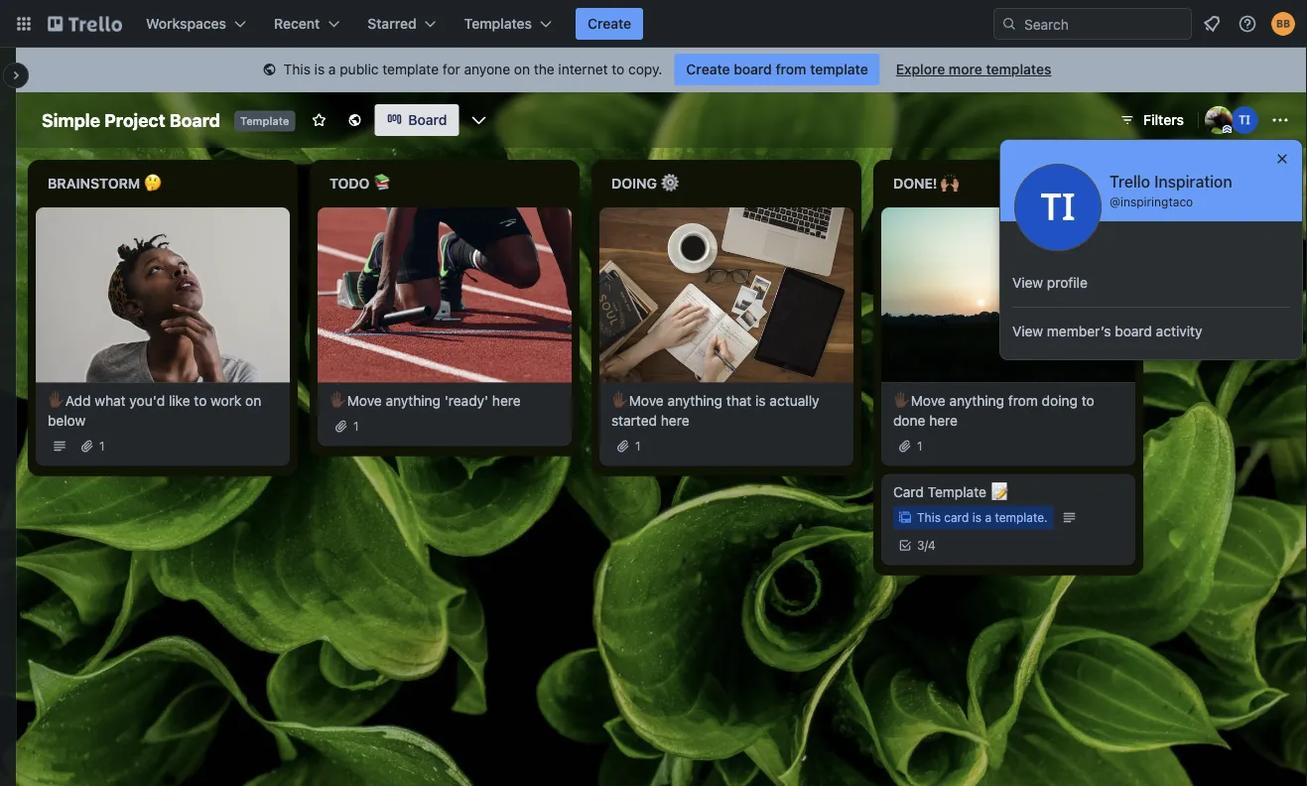Task type: locate. For each thing, give the bounding box(es) containing it.
view member's board activity
[[1013, 323, 1203, 339]]

todo 📚
[[330, 175, 387, 192]]

close image
[[1275, 151, 1290, 167]]

create board from template
[[686, 61, 868, 77]]

4 ✋🏿 from the left
[[893, 392, 907, 409]]

to for ✋🏿 move anything from doing to done here
[[1082, 392, 1095, 409]]

0 horizontal spatial here
[[492, 392, 521, 409]]

like
[[169, 392, 190, 409]]

work
[[211, 392, 242, 409]]

trello inspiration (inspiringtaco) image
[[1014, 164, 1102, 251]]

1 vertical spatial is
[[756, 392, 766, 409]]

show menu image
[[1271, 110, 1290, 130]]

that
[[726, 392, 752, 409]]

move for ✋🏿 move anything from doing to done here
[[911, 392, 946, 409]]

0 horizontal spatial template
[[383, 61, 439, 77]]

1 horizontal spatial to
[[612, 61, 625, 77]]

anything inside ✋🏿 move anything that is actually started here
[[668, 392, 723, 409]]

1 horizontal spatial here
[[661, 412, 690, 428]]

2 vertical spatial is
[[973, 511, 982, 525]]

recent
[[274, 15, 320, 32]]

board right project
[[170, 109, 220, 131]]

✋🏿 move anything 'ready' here link
[[330, 391, 560, 411]]

public
[[340, 61, 379, 77]]

1 vertical spatial this
[[917, 511, 941, 525]]

0 vertical spatial board
[[734, 61, 772, 77]]

0 vertical spatial from
[[776, 61, 807, 77]]

here right done at bottom right
[[929, 412, 958, 428]]

on for anyone
[[514, 61, 530, 77]]

on inside ✋🏿 add what you'd like to work on below
[[245, 392, 261, 409]]

1 vertical spatial view
[[1013, 323, 1043, 339]]

anything for from
[[949, 392, 1005, 409]]

0 horizontal spatial template
[[240, 115, 289, 128]]

templates
[[464, 15, 532, 32]]

1 vertical spatial on
[[245, 392, 261, 409]]

is inside ✋🏿 move anything that is actually started here
[[756, 392, 766, 409]]

1 horizontal spatial board
[[1115, 323, 1152, 339]]

1 view from the top
[[1013, 274, 1043, 291]]

1 vertical spatial create
[[686, 61, 730, 77]]

here inside ✋🏿 move anything that is actually started here
[[661, 412, 690, 428]]

2 anything from the left
[[668, 392, 723, 409]]

move inside ✋🏿 move anything from doing to done here
[[911, 392, 946, 409]]

3
[[917, 539, 925, 553]]

template left for
[[383, 61, 439, 77]]

1 move from the left
[[347, 392, 382, 409]]

create up internet
[[588, 15, 631, 32]]

starred button
[[356, 8, 448, 40]]

template left "explore"
[[810, 61, 868, 77]]

move inside 'link'
[[347, 392, 382, 409]]

create for create
[[588, 15, 631, 32]]

1 down started
[[635, 439, 641, 453]]

to right like
[[194, 392, 207, 409]]

🤔
[[144, 175, 158, 192]]

template
[[383, 61, 439, 77], [810, 61, 868, 77]]

0 horizontal spatial a
[[329, 61, 336, 77]]

view left profile
[[1013, 274, 1043, 291]]

a left public
[[329, 61, 336, 77]]

1 anything from the left
[[386, 392, 441, 409]]

anything left that
[[668, 392, 723, 409]]

here right started
[[661, 412, 690, 428]]

done!
[[893, 175, 938, 192]]

0 vertical spatial on
[[514, 61, 530, 77]]

board link
[[375, 104, 459, 136]]

template up card
[[928, 484, 987, 500]]

templates button
[[452, 8, 564, 40]]

on left the
[[514, 61, 530, 77]]

workspaces button
[[134, 8, 258, 40]]

1 down done at bottom right
[[917, 439, 923, 453]]

copy.
[[628, 61, 663, 77]]

this member is an admin of this board. image
[[1223, 125, 1232, 134]]

move inside ✋🏿 move anything that is actually started here
[[629, 392, 664, 409]]

1 ✋🏿 from the left
[[48, 392, 62, 409]]

here for ✋🏿 move anything that is actually started here
[[661, 412, 690, 428]]

1 horizontal spatial this
[[917, 511, 941, 525]]

0 vertical spatial view
[[1013, 274, 1043, 291]]

0 notifications image
[[1200, 12, 1224, 36]]

view for view member's board activity
[[1013, 323, 1043, 339]]

is right that
[[756, 392, 766, 409]]

this
[[283, 61, 311, 77], [917, 511, 941, 525]]

here inside ✋🏿 move anything 'ready' here 'link'
[[492, 392, 521, 409]]

✋🏿 inside ✋🏿 move anything from doing to done here
[[893, 392, 907, 409]]

you'd
[[129, 392, 165, 409]]

0 horizontal spatial move
[[347, 392, 382, 409]]

view left "member's"
[[1013, 323, 1043, 339]]

2 horizontal spatial is
[[973, 511, 982, 525]]

to right the doing
[[1082, 392, 1095, 409]]

1 horizontal spatial move
[[629, 392, 664, 409]]

1 horizontal spatial anything
[[668, 392, 723, 409]]

anything
[[386, 392, 441, 409], [668, 392, 723, 409], [949, 392, 1005, 409]]

todo
[[330, 175, 370, 192]]

1 down ✋🏿 move anything 'ready' here
[[353, 420, 359, 433]]

2 horizontal spatial move
[[911, 392, 946, 409]]

anything inside ✋🏿 move anything from doing to done here
[[949, 392, 1005, 409]]

primary element
[[0, 0, 1307, 48]]

this for this is a public template for anyone on the internet to copy.
[[283, 61, 311, 77]]

started
[[611, 412, 657, 428]]

template down sm image
[[240, 115, 289, 128]]

/
[[925, 539, 928, 553]]

is
[[314, 61, 325, 77], [756, 392, 766, 409], [973, 511, 982, 525]]

to
[[612, 61, 625, 77], [194, 392, 207, 409], [1082, 392, 1095, 409]]

0 horizontal spatial create
[[588, 15, 631, 32]]

anything left the 'ready'
[[386, 392, 441, 409]]

here
[[492, 392, 521, 409], [661, 412, 690, 428], [929, 412, 958, 428]]

add
[[65, 392, 91, 409]]

this right sm image
[[283, 61, 311, 77]]

more
[[949, 61, 983, 77]]

2 horizontal spatial here
[[929, 412, 958, 428]]

to left copy.
[[612, 61, 625, 77]]

on
[[514, 61, 530, 77], [245, 392, 261, 409]]

anyone
[[464, 61, 510, 77]]

is right card
[[973, 511, 982, 525]]

to inside ✋🏿 add what you'd like to work on below
[[194, 392, 207, 409]]

0 horizontal spatial is
[[314, 61, 325, 77]]

DOING ⚙️ text field
[[600, 168, 854, 200]]

2 move from the left
[[629, 392, 664, 409]]

0 horizontal spatial to
[[194, 392, 207, 409]]

trello
[[1110, 172, 1151, 191]]

✋🏿 inside ✋🏿 add what you'd like to work on below
[[48, 392, 62, 409]]

open information menu image
[[1238, 14, 1258, 34]]

filters button
[[1114, 104, 1190, 136]]

switch to… image
[[14, 14, 34, 34]]

1 vertical spatial from
[[1008, 392, 1038, 409]]

board
[[170, 109, 220, 131], [408, 112, 447, 128]]

2 ✋🏿 from the left
[[330, 392, 343, 409]]

1 vertical spatial a
[[985, 511, 992, 525]]

0 horizontal spatial this
[[283, 61, 311, 77]]

1 horizontal spatial a
[[985, 511, 992, 525]]

on right work
[[245, 392, 261, 409]]

here right the 'ready'
[[492, 392, 521, 409]]

anything left the doing
[[949, 392, 1005, 409]]

3 move from the left
[[911, 392, 946, 409]]

board
[[734, 61, 772, 77], [1115, 323, 1152, 339]]

1
[[353, 420, 359, 433], [99, 439, 105, 453], [635, 439, 641, 453], [917, 439, 923, 453]]

1 for ✋🏿 move anything that is actually started here
[[635, 439, 641, 453]]

create right copy.
[[686, 61, 730, 77]]

0 horizontal spatial board
[[170, 109, 220, 131]]

2 horizontal spatial anything
[[949, 392, 1005, 409]]

✋🏿 inside ✋🏿 move anything that is actually started here
[[611, 392, 625, 409]]

1 for ✋🏿 move anything from doing to done here
[[917, 439, 923, 453]]

1 vertical spatial board
[[1115, 323, 1152, 339]]

move for ✋🏿 move anything that is actually started here
[[629, 392, 664, 409]]

create inside button
[[588, 15, 631, 32]]

doing
[[611, 175, 657, 192]]

a
[[329, 61, 336, 77], [985, 511, 992, 525]]

1 horizontal spatial create
[[686, 61, 730, 77]]

the
[[534, 61, 555, 77]]

3 ✋🏿 from the left
[[611, 392, 625, 409]]

brainstorm 🤔
[[48, 175, 158, 192]]

1 horizontal spatial on
[[514, 61, 530, 77]]

on for work
[[245, 392, 261, 409]]

create
[[588, 15, 631, 32], [686, 61, 730, 77]]

explore more templates
[[896, 61, 1052, 77]]

to inside ✋🏿 move anything from doing to done here
[[1082, 392, 1095, 409]]

template
[[240, 115, 289, 128], [928, 484, 987, 500]]

0 vertical spatial this
[[283, 61, 311, 77]]

move
[[347, 392, 382, 409], [629, 392, 664, 409], [911, 392, 946, 409]]

1 horizontal spatial is
[[756, 392, 766, 409]]

0 vertical spatial a
[[329, 61, 336, 77]]

1 horizontal spatial template
[[928, 484, 987, 500]]

Search field
[[1017, 9, 1191, 39]]

board left "customize views" icon
[[408, 112, 447, 128]]

0 horizontal spatial from
[[776, 61, 807, 77]]

this left card
[[917, 511, 941, 525]]

a down 📝
[[985, 511, 992, 525]]

1 down what at the left of page
[[99, 439, 105, 453]]

2 horizontal spatial to
[[1082, 392, 1095, 409]]

from inside create board from template link
[[776, 61, 807, 77]]

here inside ✋🏿 move anything from doing to done here
[[929, 412, 958, 428]]

1 horizontal spatial from
[[1008, 392, 1038, 409]]

from
[[776, 61, 807, 77], [1008, 392, 1038, 409]]

2 view from the top
[[1013, 323, 1043, 339]]

is left public
[[314, 61, 325, 77]]

3 anything from the left
[[949, 392, 1005, 409]]

TODO 📚 text field
[[318, 168, 572, 200]]

done
[[893, 412, 926, 428]]

view
[[1013, 274, 1043, 291], [1013, 323, 1043, 339]]

0 horizontal spatial anything
[[386, 392, 441, 409]]

create button
[[576, 8, 643, 40]]

2 template from the left
[[810, 61, 868, 77]]

✋🏿 for ✋🏿 move anything from doing to done here
[[893, 392, 907, 409]]

anything inside ✋🏿 move anything 'ready' here 'link'
[[386, 392, 441, 409]]

4
[[928, 539, 936, 553]]

1 horizontal spatial template
[[810, 61, 868, 77]]

0 horizontal spatial on
[[245, 392, 261, 409]]

0 vertical spatial create
[[588, 15, 631, 32]]

✋🏿
[[48, 392, 62, 409], [330, 392, 343, 409], [611, 392, 625, 409], [893, 392, 907, 409]]

internet
[[558, 61, 608, 77]]

what
[[95, 392, 126, 409]]

starred
[[368, 15, 417, 32]]

template.
[[995, 511, 1048, 525]]



Task type: describe. For each thing, give the bounding box(es) containing it.
anything for 'ready'
[[386, 392, 441, 409]]

workspaces
[[146, 15, 226, 32]]

customize views image
[[469, 110, 489, 130]]

0 horizontal spatial board
[[734, 61, 772, 77]]

from inside ✋🏿 move anything from doing to done here
[[1008, 392, 1038, 409]]

card
[[893, 484, 924, 500]]

✋🏿 move anything that is actually started here link
[[611, 391, 842, 430]]

✋🏿 add what you'd like to work on below
[[48, 392, 261, 428]]

card
[[944, 511, 969, 525]]

card template 📝 link
[[893, 482, 1124, 502]]

public image
[[347, 112, 363, 128]]

✋🏿 move anything 'ready' here
[[330, 392, 521, 409]]

3 / 4
[[917, 539, 936, 553]]

below
[[48, 412, 86, 428]]

trello inspiration @ inspiringtaco
[[1110, 172, 1232, 208]]

view profile
[[1013, 274, 1088, 291]]

view for view profile
[[1013, 274, 1043, 291]]

bob builder (bobbuilder40) image
[[1272, 12, 1295, 36]]

BRAINSTORM 🤔 text field
[[36, 168, 290, 200]]

explore more templates link
[[884, 54, 1064, 85]]

📝
[[990, 484, 1004, 500]]

✋🏿 move anything from doing to done here
[[893, 392, 1095, 428]]

anything for that
[[668, 392, 723, 409]]

✋🏿 for ✋🏿 move anything 'ready' here
[[330, 392, 343, 409]]

activity
[[1156, 323, 1203, 339]]

card template 📝
[[893, 484, 1004, 500]]

doing ⚙️
[[611, 175, 675, 192]]

done! 🙌🏽
[[893, 175, 955, 192]]

DONE! 🙌🏽 text field
[[881, 168, 1136, 200]]

Board name text field
[[32, 104, 230, 136]]

doing
[[1042, 392, 1078, 409]]

1 for ✋🏿 move anything 'ready' here
[[353, 420, 359, 433]]

🙌🏽
[[941, 175, 955, 192]]

here for ✋🏿 move anything from doing to done here
[[929, 412, 958, 428]]

create board from template link
[[674, 54, 880, 85]]

inspiringtaco
[[1121, 195, 1193, 208]]

back to home image
[[48, 8, 122, 40]]

sm image
[[260, 61, 280, 80]]

'ready'
[[445, 392, 489, 409]]

this is a public template for anyone on the internet to copy.
[[283, 61, 663, 77]]

0 vertical spatial template
[[240, 115, 289, 128]]

search image
[[1002, 16, 1017, 32]]

📚
[[373, 175, 387, 192]]

templates
[[986, 61, 1052, 77]]

1 template from the left
[[383, 61, 439, 77]]

✋🏿 for ✋🏿 add what you'd like to work on below
[[48, 392, 62, 409]]

inspiration
[[1155, 172, 1232, 191]]

simple project board
[[42, 109, 220, 131]]

1 vertical spatial template
[[928, 484, 987, 500]]

explore
[[896, 61, 945, 77]]

to for ✋🏿 add what you'd like to work on below
[[194, 392, 207, 409]]

✋🏿 add what you'd like to work on below link
[[48, 391, 278, 430]]

1 horizontal spatial board
[[408, 112, 447, 128]]

brainstorm
[[48, 175, 140, 192]]

✋🏿 for ✋🏿 move anything that is actually started here
[[611, 392, 625, 409]]

simple
[[42, 109, 100, 131]]

recent button
[[262, 8, 352, 40]]

0 vertical spatial is
[[314, 61, 325, 77]]

this card is a template.
[[917, 511, 1048, 525]]

✋🏿 move anything from doing to done here link
[[893, 391, 1124, 430]]

profile
[[1047, 274, 1088, 291]]

actually
[[770, 392, 819, 409]]

project
[[104, 109, 165, 131]]

create for create board from template
[[686, 61, 730, 77]]

move for ✋🏿 move anything 'ready' here
[[347, 392, 382, 409]]

dmugisha (dmugisha) image
[[1205, 106, 1233, 134]]

this for this card is a template.
[[917, 511, 941, 525]]

✋🏿 move anything that is actually started here
[[611, 392, 819, 428]]

member's
[[1047, 323, 1111, 339]]

filters
[[1144, 112, 1184, 128]]

trello inspiration (inspiringtaco) image
[[1231, 106, 1259, 134]]

star or unstar board image
[[311, 112, 327, 128]]

for
[[443, 61, 460, 77]]

board inside text box
[[170, 109, 220, 131]]

@
[[1110, 195, 1121, 208]]

⚙️
[[661, 175, 675, 192]]



Task type: vqa. For each thing, say whether or not it's contained in the screenshot.
Color: sky, title: "Trello Tip" ELEMENT for Trello Tip: 💬For those in-between tasks that are almost done but also awaiting one last step.
no



